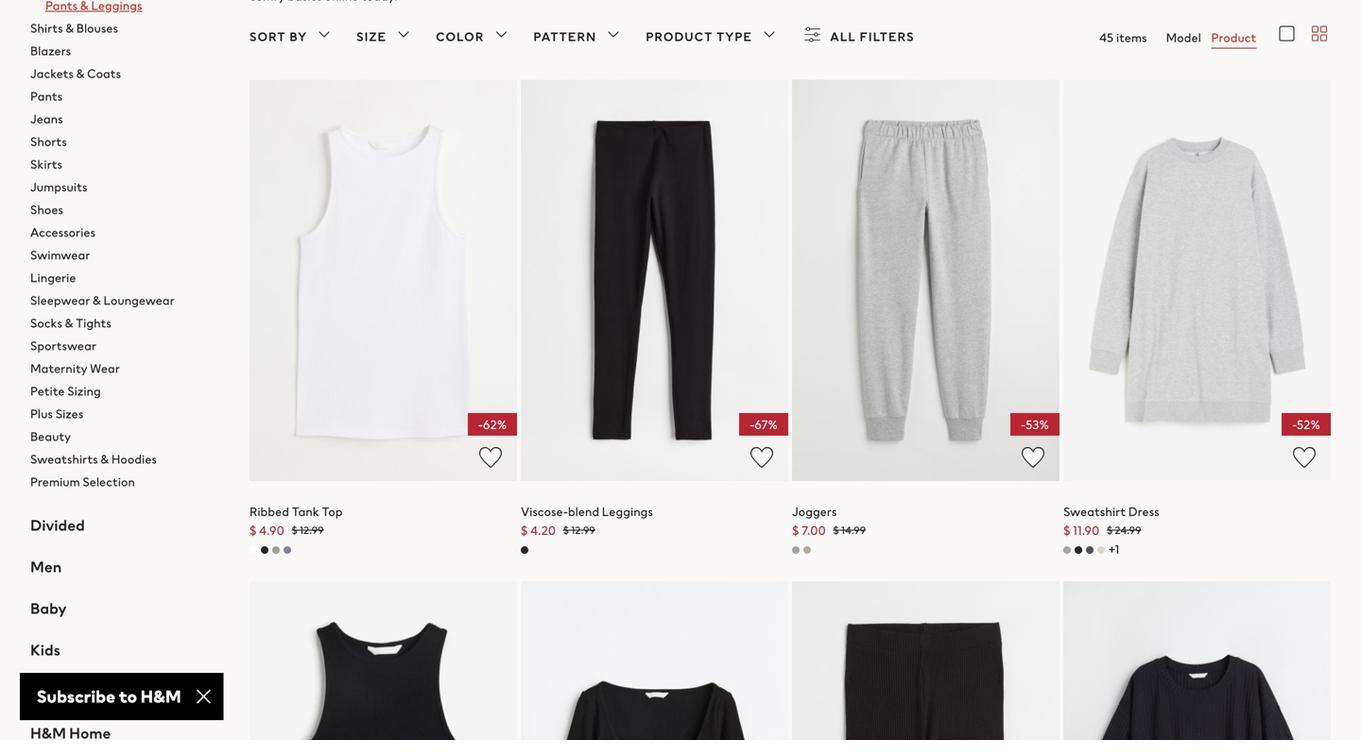 Task type: locate. For each thing, give the bounding box(es) containing it.
62%
[[483, 415, 507, 433]]

& right socks
[[65, 314, 73, 332]]

$ left the 7.00
[[792, 521, 799, 539]]

1 - from the left
[[478, 415, 483, 433]]

all filters
[[830, 27, 915, 45]]

premium
[[30, 473, 80, 491]]

- for 67%
[[750, 415, 755, 433]]

sleepwear
[[30, 291, 90, 309]]

sportswear link
[[30, 334, 219, 357]]

pattern
[[533, 27, 597, 45]]

12.99 inside viscose-blend leggings $ 4.20 $ 12.99
[[571, 523, 595, 538]]

pants
[[30, 87, 63, 105]]

-
[[478, 415, 483, 433], [750, 415, 755, 433], [1021, 415, 1026, 433], [1292, 415, 1297, 433]]

product type button
[[646, 23, 781, 50]]

sort
[[250, 27, 286, 45]]

selection
[[83, 473, 135, 491]]

maternity
[[30, 359, 87, 377]]

swimwear link
[[30, 243, 219, 266]]

coats
[[87, 64, 121, 82]]

product type
[[646, 27, 752, 45]]

shirts & blouses blazers jackets & coats pants jeans shorts skirts jumpsuits shoes accessories swimwear lingerie sleepwear & loungewear socks & tights sportswear maternity wear petite sizing plus sizes beauty sweatshirts & hoodies premium selection
[[30, 19, 175, 491]]

67%
[[755, 415, 778, 433]]

4 - from the left
[[1292, 415, 1297, 433]]

shirts & blouses link
[[30, 17, 219, 39]]

jackets & coats link
[[30, 62, 219, 85]]

2 ribbed tank top image from the top
[[250, 581, 517, 740]]

+1
[[1109, 540, 1119, 558]]

product inside dropdown button
[[646, 27, 713, 45]]

jeans
[[30, 110, 63, 128]]

$ left 24.99
[[1107, 523, 1113, 538]]

product
[[646, 27, 713, 45], [1211, 28, 1256, 46]]

& up selection
[[101, 450, 109, 468]]

1 vertical spatial ribbed tank top image
[[250, 581, 517, 740]]

2 - from the left
[[750, 415, 755, 433]]

divided button
[[30, 514, 219, 536]]

12.99 for tank
[[300, 523, 324, 538]]

sizes
[[55, 405, 84, 422]]

men
[[30, 556, 62, 577]]

top
[[322, 502, 343, 520]]

joggers image
[[792, 80, 1060, 481]]

12.99 down tank in the bottom left of the page
[[300, 523, 324, 538]]

product left type at the top of the page
[[646, 27, 713, 45]]

- for 52%
[[1292, 415, 1297, 433]]

tank
[[292, 502, 319, 520]]

1 12.99 from the left
[[300, 523, 324, 538]]

tights
[[76, 314, 111, 332]]

sportswear
[[30, 336, 96, 354]]

12.99
[[300, 523, 324, 538], [571, 523, 595, 538]]

joggers link
[[792, 502, 837, 520]]

sizing
[[67, 382, 101, 400]]

loungewear
[[103, 291, 175, 309]]

skirts link
[[30, 153, 219, 175]]

$ left 11.90
[[1063, 521, 1070, 539]]

product right model on the right top
[[1211, 28, 1256, 46]]

-62%
[[478, 415, 507, 433]]

ribbed tank top link
[[250, 502, 343, 520]]

sweatshirt dress image
[[1063, 80, 1331, 481]]

- for 53%
[[1021, 415, 1026, 433]]

jeans link
[[30, 107, 219, 130]]

$ left 14.99
[[833, 523, 839, 538]]

sweatshirt dress $ 11.90 $ 24.99
[[1063, 502, 1160, 539]]

sweatshirts
[[30, 450, 98, 468]]

12.99 down blend
[[571, 523, 595, 538]]

1 horizontal spatial 12.99
[[571, 523, 595, 538]]

leggings
[[602, 502, 653, 520]]

hoodies
[[111, 450, 157, 468]]

ribbed top image
[[521, 581, 788, 740]]

12.99 inside ribbed tank top $ 4.90 $ 12.99
[[300, 523, 324, 538]]

0 horizontal spatial product
[[646, 27, 713, 45]]

&
[[66, 19, 74, 37], [76, 64, 85, 82], [93, 291, 101, 309], [65, 314, 73, 332], [101, 450, 109, 468]]

accessories link
[[30, 221, 219, 243]]

-62% link
[[250, 80, 517, 481]]

7.00
[[802, 521, 826, 539]]

-53% link
[[792, 80, 1060, 481]]

beauty
[[30, 427, 71, 445]]

0 horizontal spatial 12.99
[[300, 523, 324, 538]]

pattern button
[[533, 23, 625, 50]]

sort by
[[250, 27, 307, 45]]

lingerie link
[[30, 266, 219, 289]]

shorts
[[30, 132, 67, 150]]

maternity wear link
[[30, 357, 219, 379]]

knee-length bike shorts image
[[792, 581, 1060, 740]]

premium selection link
[[30, 470, 219, 493]]

all filters button
[[802, 23, 915, 50]]

plus
[[30, 405, 53, 422]]

ribbed tank top image
[[250, 80, 517, 481], [250, 581, 517, 740]]

0 vertical spatial ribbed tank top image
[[250, 80, 517, 481]]

3 - from the left
[[1021, 415, 1026, 433]]

socks
[[30, 314, 62, 332]]

shorts link
[[30, 130, 219, 153]]

2 12.99 from the left
[[571, 523, 595, 538]]

1 horizontal spatial product
[[1211, 28, 1256, 46]]

sweatshirt dress link
[[1063, 502, 1160, 520]]

ribbed
[[250, 502, 289, 520]]



Task type: vqa. For each thing, say whether or not it's contained in the screenshot.
12.99
yes



Task type: describe. For each thing, give the bounding box(es) containing it.
color
[[436, 27, 484, 45]]

product for product type
[[646, 27, 713, 45]]

items
[[1116, 28, 1147, 46]]

4.90
[[259, 521, 284, 539]]

product for product
[[1211, 28, 1256, 46]]

accessories
[[30, 223, 96, 241]]

pants link
[[30, 85, 219, 107]]

color button
[[436, 23, 513, 50]]

52%
[[1297, 415, 1320, 433]]

beauty link
[[30, 425, 219, 448]]

blazers
[[30, 42, 71, 60]]

baby
[[30, 597, 67, 619]]

joggers $ 7.00 $ 14.99
[[792, 502, 866, 539]]

jumpsuits
[[30, 178, 87, 196]]

sort by button
[[250, 23, 336, 50]]

sleepwear & loungewear link
[[30, 289, 219, 311]]

filters
[[860, 27, 915, 45]]

viscose-blend leggings image
[[521, 80, 788, 481]]

jackets
[[30, 64, 74, 82]]

size button
[[356, 23, 415, 50]]

jumpsuits link
[[30, 175, 219, 198]]

shirts
[[30, 19, 63, 37]]

-67%
[[750, 415, 778, 433]]

45 items
[[1099, 28, 1147, 46]]

$ left 4.20
[[521, 521, 528, 539]]

- for 62%
[[478, 415, 483, 433]]

joggers
[[792, 502, 837, 520]]

shoes link
[[30, 198, 219, 221]]

lingerie
[[30, 268, 76, 286]]

12.99 for blend
[[571, 523, 595, 538]]

blouses
[[76, 19, 118, 37]]

-53%
[[1021, 415, 1049, 433]]

model
[[1166, 28, 1201, 46]]

sweatshirt
[[1063, 502, 1126, 520]]

kids button
[[30, 639, 219, 661]]

$ down ribbed tank top link
[[292, 523, 297, 538]]

divided
[[30, 514, 85, 536]]

baby button
[[30, 597, 219, 619]]

all
[[830, 27, 856, 45]]

$ left the 4.90
[[250, 521, 256, 539]]

14.99
[[841, 523, 866, 538]]

-52%
[[1292, 415, 1320, 433]]

blazers link
[[30, 39, 219, 62]]

1 ribbed tank top image from the top
[[250, 80, 517, 481]]

ribbed t-shirt image
[[1063, 581, 1331, 740]]

viscose-blend leggings link
[[521, 502, 653, 520]]

plus sizes link
[[30, 402, 219, 425]]

& up tights
[[93, 291, 101, 309]]

men button
[[30, 556, 219, 577]]

-52% link
[[1063, 80, 1331, 481]]

$ right 4.20
[[563, 523, 569, 538]]

viscose-
[[521, 502, 568, 520]]

wear
[[90, 359, 120, 377]]

dress
[[1128, 502, 1160, 520]]

socks & tights link
[[30, 311, 219, 334]]

petite sizing link
[[30, 379, 219, 402]]

11.90
[[1073, 521, 1100, 539]]

type
[[716, 27, 752, 45]]

swimwear
[[30, 246, 90, 264]]

blend
[[568, 502, 599, 520]]

by
[[290, 27, 307, 45]]

size
[[356, 27, 387, 45]]

24.99
[[1115, 523, 1141, 538]]

viscose-blend leggings $ 4.20 $ 12.99
[[521, 502, 653, 539]]

-67% link
[[521, 80, 788, 481]]

ribbed tank top $ 4.90 $ 12.99
[[250, 502, 343, 539]]

& left coats
[[76, 64, 85, 82]]

sweatshirts & hoodies link
[[30, 448, 219, 470]]

skirts
[[30, 155, 63, 173]]

kids
[[30, 639, 60, 661]]

53%
[[1026, 415, 1049, 433]]

& right shirts on the left
[[66, 19, 74, 37]]

shoes
[[30, 200, 63, 218]]

45
[[1099, 28, 1114, 46]]

petite
[[30, 382, 65, 400]]



